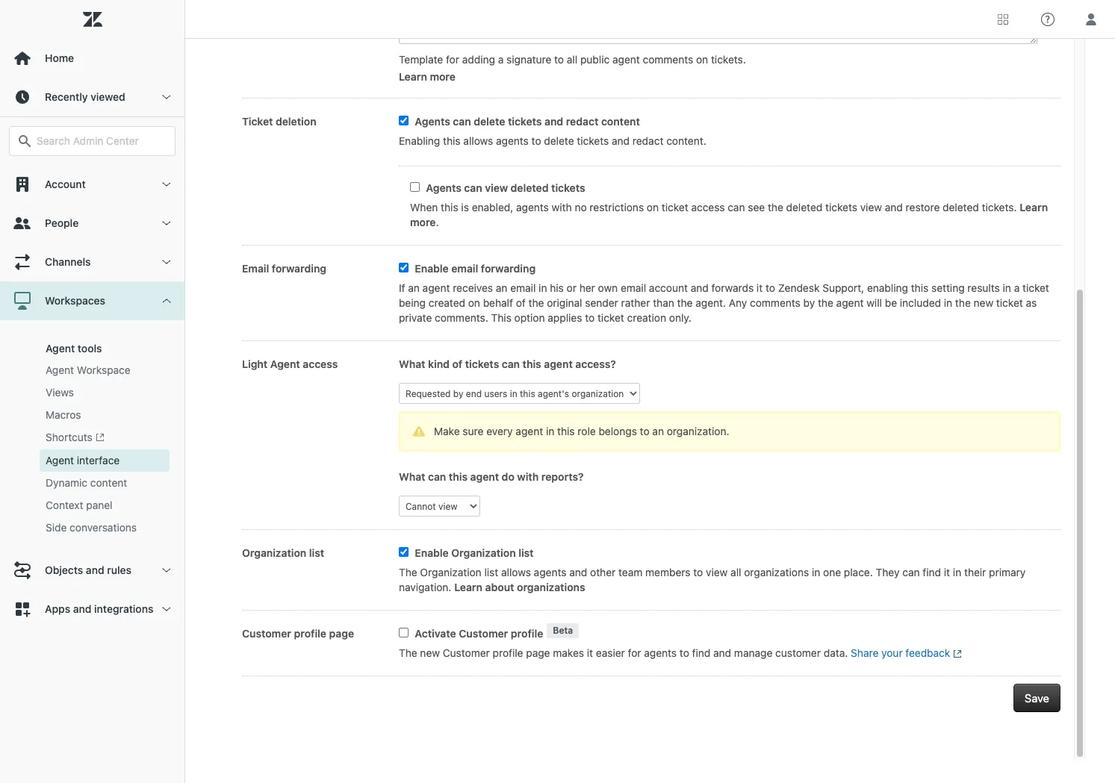 Task type: describe. For each thing, give the bounding box(es) containing it.
macros link
[[40, 404, 170, 427]]

agent workspace link
[[40, 359, 170, 382]]

objects
[[45, 564, 83, 577]]

workspace
[[77, 364, 131, 377]]

people button
[[0, 204, 185, 243]]

help image
[[1041, 12, 1055, 26]]

workspaces button
[[0, 282, 185, 320]]

workspaces
[[45, 294, 105, 307]]

views link
[[40, 382, 170, 404]]

Search Admin Center field
[[37, 134, 166, 148]]

primary element
[[0, 0, 185, 784]]

shortcuts link
[[40, 427, 170, 450]]

agent tools element
[[46, 342, 102, 355]]

tree item inside the primary element
[[0, 282, 185, 552]]

home button
[[0, 39, 185, 78]]

user menu image
[[1082, 9, 1101, 29]]

agent workspace
[[46, 364, 131, 377]]

agent for agent tools
[[46, 342, 75, 355]]

home
[[45, 52, 74, 64]]

shortcuts
[[46, 431, 92, 444]]

and for apps
[[73, 603, 91, 616]]

context
[[46, 499, 83, 512]]

context panel link
[[40, 495, 170, 517]]

views element
[[46, 385, 74, 400]]

side
[[46, 522, 67, 534]]

macros element
[[46, 408, 81, 423]]

tree inside the primary element
[[0, 165, 185, 629]]

viewed
[[91, 90, 125, 103]]

objects and rules
[[45, 564, 131, 577]]

side conversations
[[46, 522, 137, 534]]

recently
[[45, 90, 88, 103]]

dynamic content element
[[46, 476, 127, 491]]

conversations
[[70, 522, 137, 534]]

zendesk products image
[[998, 14, 1009, 24]]

agent tools
[[46, 342, 102, 355]]

agent for agent interface
[[46, 454, 74, 467]]

context panel
[[46, 499, 112, 512]]

people
[[45, 217, 79, 229]]

views
[[46, 386, 74, 399]]

macros
[[46, 409, 81, 421]]

recently viewed button
[[0, 78, 185, 117]]



Task type: vqa. For each thing, say whether or not it's contained in the screenshot.
Agent interface
yes



Task type: locate. For each thing, give the bounding box(es) containing it.
tree
[[0, 165, 185, 629]]

tree containing account
[[0, 165, 185, 629]]

channels
[[45, 255, 91, 268]]

agent left tools
[[46, 342, 75, 355]]

channels button
[[0, 243, 185, 282]]

0 vertical spatial and
[[86, 564, 104, 577]]

workspaces group
[[0, 320, 185, 552]]

interface
[[77, 454, 120, 467]]

and
[[86, 564, 104, 577], [73, 603, 91, 616]]

recently viewed
[[45, 90, 125, 103]]

and for objects
[[86, 564, 104, 577]]

0 vertical spatial agent
[[46, 342, 75, 355]]

agent for agent workspace
[[46, 364, 74, 377]]

dynamic
[[46, 477, 87, 490]]

side conversations link
[[40, 517, 170, 540]]

3 agent from the top
[[46, 454, 74, 467]]

2 vertical spatial agent
[[46, 454, 74, 467]]

agent interface element
[[46, 454, 120, 469]]

context panel element
[[46, 499, 112, 513]]

agent up dynamic
[[46, 454, 74, 467]]

apps
[[45, 603, 70, 616]]

side conversations element
[[46, 521, 137, 536]]

dynamic content link
[[40, 472, 170, 495]]

tree item
[[0, 282, 185, 552]]

objects and rules button
[[0, 552, 185, 590]]

rules
[[107, 564, 131, 577]]

agent interface
[[46, 454, 120, 467]]

and inside dropdown button
[[73, 603, 91, 616]]

content
[[90, 477, 127, 490]]

1 vertical spatial agent
[[46, 364, 74, 377]]

apps and integrations
[[45, 603, 153, 616]]

agent up 'views'
[[46, 364, 74, 377]]

tree item containing workspaces
[[0, 282, 185, 552]]

agent inside 'element'
[[46, 454, 74, 467]]

shortcuts element
[[46, 430, 104, 446]]

agent workspace element
[[46, 363, 131, 378]]

None search field
[[1, 126, 183, 156]]

tools
[[78, 342, 102, 355]]

1 vertical spatial and
[[73, 603, 91, 616]]

and inside dropdown button
[[86, 564, 104, 577]]

agent interface link
[[40, 450, 170, 472]]

none search field inside the primary element
[[1, 126, 183, 156]]

agent
[[46, 342, 75, 355], [46, 364, 74, 377], [46, 454, 74, 467]]

account button
[[0, 165, 185, 204]]

apps and integrations button
[[0, 590, 185, 629]]

1 agent from the top
[[46, 342, 75, 355]]

integrations
[[94, 603, 153, 616]]

and right apps
[[73, 603, 91, 616]]

account
[[45, 178, 86, 190]]

panel
[[86, 499, 112, 512]]

2 agent from the top
[[46, 364, 74, 377]]

and left the rules
[[86, 564, 104, 577]]

dynamic content
[[46, 477, 127, 490]]



